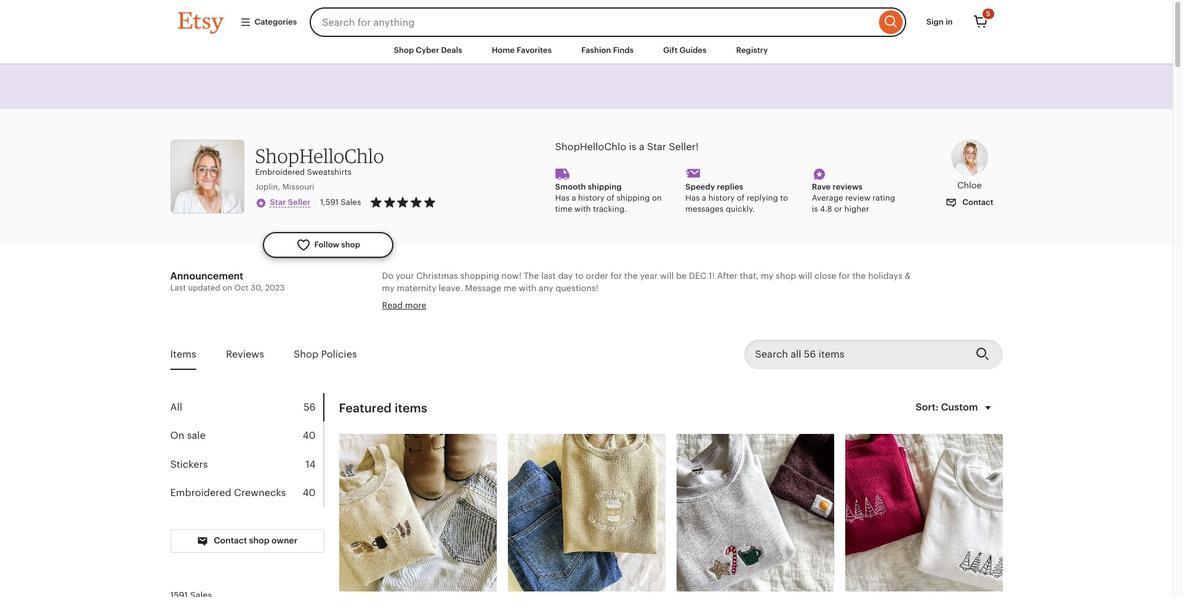 Task type: describe. For each thing, give the bounding box(es) containing it.
finds
[[613, 46, 634, 55]]

replying
[[747, 194, 779, 203]]

| inside | 1,591 sales |
[[365, 198, 367, 207]]

items
[[395, 402, 428, 415]]

embroidered inside shophellochlo embroidered sweatshirts
[[255, 168, 305, 177]]

do your christmas shopping now! the last day to order for the year will be dec 1! after that, my shop will close for the holidays & my maternity leave. message me with any questions!
[[382, 271, 911, 293]]

has for has a history of replying to messages quickly.
[[686, 194, 700, 203]]

shop for shop policies
[[294, 348, 319, 360]]

4.8
[[821, 205, 833, 214]]

40 for embroidered crewnecks
[[303, 487, 316, 499]]

all
[[512, 307, 522, 317]]

read
[[382, 301, 403, 311]]

1,591 sales link
[[320, 198, 361, 207]]

shop cyber deals
[[394, 46, 463, 55]]

my
[[382, 307, 394, 317]]

plan
[[701, 307, 719, 317]]

rave
[[812, 182, 831, 192]]

chloe image
[[952, 139, 989, 176]]

maternity
[[397, 283, 437, 293]]

please
[[672, 307, 699, 317]]

home favorites link
[[483, 39, 561, 62]]

more
[[405, 301, 427, 311]]

items link
[[170, 340, 196, 369]]

joplin,
[[255, 182, 280, 192]]

sort: custom button
[[909, 394, 1003, 423]]

follow
[[314, 240, 339, 250]]

coffee & cynicism embroidered crewneck image
[[508, 434, 666, 592]]

has for has a history of shipping on time with tracking.
[[556, 194, 570, 203]]

embroidered inside sections tab list
[[170, 487, 232, 499]]

guides
[[680, 46, 707, 55]]

order
[[586, 271, 609, 281]]

on inside smooth shipping has a history of shipping on time with tracking.
[[652, 194, 662, 203]]

updated
[[188, 283, 220, 293]]

christmas tree embroidered crewneck sweatshirt image
[[846, 434, 1003, 592]]

your
[[396, 271, 414, 281]]

announcement
[[170, 271, 243, 282]]

sign
[[927, 17, 944, 26]]

questions!
[[556, 283, 599, 293]]

home
[[492, 46, 515, 55]]

of for replying
[[737, 194, 745, 203]]

cyber
[[416, 46, 439, 55]]

contact shop owner
[[212, 536, 298, 546]]

0 vertical spatial is
[[629, 141, 637, 153]]

contact for contact
[[961, 198, 994, 207]]

sign in
[[927, 17, 953, 26]]

0 horizontal spatial |
[[314, 197, 317, 207]]

joplin, missouri
[[255, 182, 315, 192]]

30,
[[251, 283, 263, 293]]

1 horizontal spatial star
[[647, 141, 667, 153]]

higher
[[845, 205, 870, 214]]

gift
[[664, 46, 678, 55]]

policies
[[321, 348, 357, 360]]

orders
[[524, 307, 551, 317]]

tracking.
[[593, 205, 627, 214]]

shop for shop cyber deals
[[394, 46, 414, 55]]

deals
[[441, 46, 463, 55]]

2 the from the left
[[853, 271, 866, 281]]

any
[[539, 283, 554, 293]]

shop inside "do your christmas shopping now! the last day to order for the year will be dec 1! after that, my shop will close for the holidays & my maternity leave. message me with any questions!"
[[776, 271, 797, 281]]

shophellochlo for shophellochlo is a star seller!
[[556, 141, 627, 153]]

me
[[504, 283, 517, 293]]

1 horizontal spatial for
[[611, 271, 622, 281]]

shopping
[[461, 271, 500, 281]]

1,591
[[320, 198, 339, 207]]

on inside announcement last updated on oct 30, 2023
[[222, 283, 232, 293]]

categories
[[255, 17, 297, 26]]

menu bar containing shop cyber deals
[[156, 37, 1018, 65]]

read more link
[[382, 301, 427, 311]]

2 will from the left
[[799, 271, 813, 281]]

year
[[640, 271, 658, 281]]

rave reviews average review rating is 4.8 or higher
[[812, 182, 896, 214]]

custom
[[942, 402, 979, 413]]

registry link
[[727, 39, 778, 62]]

after
[[717, 271, 738, 281]]

missouri
[[283, 182, 315, 192]]

star_seller image
[[255, 198, 266, 209]]

speedy
[[686, 182, 715, 192]]

reviews
[[833, 182, 863, 192]]

&
[[905, 271, 911, 281]]

shop for follow shop
[[341, 240, 360, 250]]

oct
[[234, 283, 249, 293]]

owner
[[272, 536, 298, 546]]

history for with
[[579, 194, 605, 203]]

shop policies
[[294, 348, 357, 360]]

contact for contact shop owner
[[214, 536, 247, 546]]

follow shop link
[[263, 232, 394, 258]]

1 vertical spatial shipping
[[617, 194, 650, 203]]

1!
[[709, 271, 715, 281]]

stickers
[[170, 459, 208, 470]]

history for quickly.
[[709, 194, 735, 203]]

56
[[304, 402, 316, 413]]

shop for contact shop owner
[[249, 536, 270, 546]]

crewnecks
[[234, 487, 286, 499]]

smooth shipping has a history of shipping on time with tracking.
[[556, 182, 662, 214]]

Search all 56 items text field
[[744, 340, 966, 369]]

announcement last updated on oct 30, 2023
[[170, 271, 285, 293]]

be
[[677, 271, 687, 281]]

featured
[[339, 402, 392, 415]]

shophellochlo for shophellochlo embroidered sweatshirts
[[255, 144, 384, 168]]

a for speedy replies
[[702, 194, 707, 203]]



Task type: locate. For each thing, give the bounding box(es) containing it.
2 horizontal spatial shop
[[776, 271, 797, 281]]

star seller button
[[255, 197, 311, 209]]

1 horizontal spatial time
[[556, 205, 573, 214]]

0 vertical spatial shop
[[341, 240, 360, 250]]

christmas
[[417, 271, 458, 281]]

sign in button
[[918, 11, 963, 33]]

shop right follow
[[341, 240, 360, 250]]

sweatshirts
[[307, 168, 352, 177]]

on sale
[[170, 430, 206, 442]]

history inside smooth shipping has a history of shipping on time with tracking.
[[579, 194, 605, 203]]

0 horizontal spatial the
[[625, 271, 638, 281]]

1 vertical spatial embroidered
[[170, 487, 232, 499]]

has inside "speedy replies has a history of replying to messages quickly."
[[686, 194, 700, 203]]

read more
[[382, 301, 427, 311]]

0 vertical spatial to
[[781, 194, 789, 203]]

a left seller!
[[639, 141, 645, 153]]

0 horizontal spatial history
[[579, 194, 605, 203]]

contact down chloe in the top right of the page
[[961, 198, 994, 207]]

0 horizontal spatial shophellochlo
[[255, 144, 384, 168]]

1 vertical spatial star
[[270, 198, 286, 207]]

0 vertical spatial star
[[647, 141, 667, 153]]

| 1,591 sales |
[[314, 197, 367, 207]]

shop left the 'cyber'
[[394, 46, 414, 55]]

gift guides
[[664, 46, 707, 55]]

to inside "speedy replies has a history of replying to messages quickly."
[[781, 194, 789, 203]]

reviews
[[226, 348, 264, 360]]

will left close
[[799, 271, 813, 281]]

shophellochlo is a star seller!
[[556, 141, 699, 153]]

holidays
[[869, 271, 903, 281]]

1 vertical spatial shop
[[776, 271, 797, 281]]

1 vertical spatial my
[[382, 283, 395, 293]]

tab containing all
[[170, 394, 323, 422]]

0 vertical spatial shipping
[[588, 182, 622, 192]]

message
[[465, 283, 502, 293]]

history
[[579, 194, 605, 203], [709, 194, 735, 203]]

(except
[[553, 307, 584, 317]]

1 horizontal spatial embroidered
[[255, 168, 305, 177]]

0 horizontal spatial contact
[[214, 536, 247, 546]]

to inside "do your christmas shopping now! the last day to order for the year will be dec 1! after that, my shop will close for the holidays & my maternity leave. message me with any questions!"
[[575, 271, 584, 281]]

registry
[[737, 46, 768, 55]]

40 for on sale
[[303, 430, 316, 442]]

1 horizontal spatial the
[[853, 271, 866, 281]]

on
[[652, 194, 662, 203], [222, 283, 232, 293]]

history down replies
[[709, 194, 735, 203]]

fashion finds
[[582, 46, 634, 55]]

my down do on the left top of the page
[[382, 283, 395, 293]]

is left 4.8
[[812, 205, 818, 214]]

1 vertical spatial shop
[[294, 348, 319, 360]]

close
[[815, 271, 837, 281]]

1 vertical spatial is
[[812, 205, 818, 214]]

is left 2
[[623, 307, 629, 317]]

40 down 56
[[303, 430, 316, 442]]

contact down embroidered crewnecks
[[214, 536, 247, 546]]

banner containing categories
[[156, 0, 1018, 37]]

shipping
[[588, 182, 622, 192], [617, 194, 650, 203]]

replies
[[717, 182, 744, 192]]

reviews link
[[226, 340, 264, 369]]

of up tracking. at the right of the page
[[607, 194, 615, 203]]

| left '1,591'
[[314, 197, 317, 207]]

-
[[667, 307, 670, 317]]

for
[[611, 271, 622, 281], [839, 271, 851, 281], [498, 307, 510, 317]]

chloe link
[[937, 139, 1003, 192]]

0 vertical spatial on
[[652, 194, 662, 203]]

last
[[170, 283, 186, 293]]

1 has from the left
[[556, 194, 570, 203]]

0 horizontal spatial embroidered
[[170, 487, 232, 499]]

2 vertical spatial shop
[[249, 536, 270, 546]]

has down smooth
[[556, 194, 570, 203]]

1 horizontal spatial of
[[737, 194, 745, 203]]

2023
[[265, 283, 285, 293]]

1 horizontal spatial contact
[[961, 198, 994, 207]]

0 horizontal spatial shop
[[249, 536, 270, 546]]

time down smooth
[[556, 205, 573, 214]]

chloe
[[958, 180, 982, 190]]

1 the from the left
[[625, 271, 638, 281]]

star inside button
[[270, 198, 286, 207]]

shophellochlo up smooth
[[556, 141, 627, 153]]

menu bar
[[156, 37, 1018, 65]]

contact inside button
[[961, 198, 994, 207]]

time
[[556, 205, 573, 214], [478, 307, 496, 317]]

for right order
[[611, 271, 622, 281]]

sale
[[187, 430, 206, 442]]

shop cyber deals link
[[385, 39, 472, 62]]

2 tab from the top
[[170, 422, 323, 451]]

0 horizontal spatial to
[[575, 271, 584, 281]]

0 vertical spatial contact
[[961, 198, 994, 207]]

a for smooth shipping
[[572, 194, 576, 203]]

that,
[[740, 271, 759, 281]]

1 horizontal spatial |
[[365, 198, 367, 207]]

shop right that,
[[776, 271, 797, 281]]

day
[[558, 271, 573, 281]]

is left seller!
[[629, 141, 637, 153]]

for left all on the left bottom of the page
[[498, 307, 510, 317]]

embroidered down 'stickers' on the bottom left
[[170, 487, 232, 499]]

current
[[397, 307, 427, 317]]

history up tracking. at the right of the page
[[579, 194, 605, 203]]

0 vertical spatial with
[[575, 205, 591, 214]]

0 horizontal spatial shop
[[294, 348, 319, 360]]

3 tab from the top
[[170, 451, 323, 479]]

fashion finds link
[[572, 39, 643, 62]]

1 horizontal spatial shop
[[394, 46, 414, 55]]

weeks
[[639, 307, 664, 317]]

with down smooth
[[575, 205, 591, 214]]

messages
[[686, 205, 724, 214]]

smooth
[[556, 182, 586, 192]]

shophellochlo embroidered sweatshirts
[[255, 144, 384, 177]]

1 horizontal spatial a
[[639, 141, 645, 153]]

sections tab list
[[170, 394, 324, 508]]

a inside smooth shipping has a history of shipping on time with tracking.
[[572, 194, 576, 203]]

all things cozy fall embroidered crewneck image
[[339, 434, 497, 592]]

sort: custom
[[916, 402, 979, 413]]

of for shipping
[[607, 194, 615, 203]]

the left year
[[625, 271, 638, 281]]

tab
[[170, 394, 323, 422], [170, 422, 323, 451], [170, 451, 323, 479], [170, 479, 323, 508]]

do
[[382, 271, 394, 281]]

shop inside button
[[249, 536, 270, 546]]

shophellochlo
[[556, 141, 627, 153], [255, 144, 384, 168]]

1 vertical spatial to
[[575, 271, 584, 281]]

0 horizontal spatial for
[[498, 307, 510, 317]]

fashion
[[582, 46, 611, 55]]

featured items
[[339, 402, 428, 415]]

0 horizontal spatial a
[[572, 194, 576, 203]]

1 tab from the top
[[170, 394, 323, 422]]

1 of from the left
[[607, 194, 615, 203]]

banner
[[156, 0, 1018, 37]]

shophellochlo up missouri
[[255, 144, 384, 168]]

tab containing on sale
[[170, 422, 323, 451]]

shop
[[341, 240, 360, 250], [776, 271, 797, 281], [249, 536, 270, 546]]

embroidered up joplin, missouri on the top left of page
[[255, 168, 305, 177]]

0 vertical spatial time
[[556, 205, 573, 214]]

1 horizontal spatial to
[[781, 194, 789, 203]]

0 vertical spatial my
[[761, 271, 774, 281]]

tab containing embroidered crewnecks
[[170, 479, 323, 508]]

0 vertical spatial 40
[[303, 430, 316, 442]]

0 horizontal spatial with
[[519, 283, 537, 293]]

tab containing stickers
[[170, 451, 323, 479]]

2 horizontal spatial a
[[702, 194, 707, 203]]

1 horizontal spatial my
[[761, 271, 774, 281]]

2
[[632, 307, 636, 317]]

2 history from the left
[[709, 194, 735, 203]]

average
[[812, 194, 844, 203]]

40 down "14"
[[303, 487, 316, 499]]

has inside smooth shipping has a history of shipping on time with tracking.
[[556, 194, 570, 203]]

star seller
[[270, 198, 311, 207]]

Search for anything text field
[[310, 7, 876, 37]]

dec
[[689, 271, 707, 281]]

a inside "speedy replies has a history of replying to messages quickly."
[[702, 194, 707, 203]]

1 will from the left
[[660, 271, 674, 281]]

with down the at the top left of the page
[[519, 283, 537, 293]]

embroidered crewnecks
[[170, 487, 286, 499]]

contact button
[[937, 192, 1003, 214]]

None search field
[[310, 7, 907, 37]]

with inside smooth shipping has a history of shipping on time with tracking.
[[575, 205, 591, 214]]

of inside smooth shipping has a history of shipping on time with tracking.
[[607, 194, 615, 203]]

review
[[846, 194, 871, 203]]

the
[[625, 271, 638, 281], [853, 271, 866, 281]]

1 horizontal spatial history
[[709, 194, 735, 203]]

2 vertical spatial is
[[623, 307, 629, 317]]

with
[[575, 205, 591, 214], [519, 283, 537, 293]]

1 vertical spatial time
[[478, 307, 496, 317]]

accordingly!
[[721, 307, 773, 317]]

1 horizontal spatial has
[[686, 194, 700, 203]]

0 vertical spatial shop
[[394, 46, 414, 55]]

2 of from the left
[[737, 194, 745, 203]]

1 vertical spatial 40
[[303, 487, 316, 499]]

to right replying
[[781, 194, 789, 203]]

for right close
[[839, 271, 851, 281]]

with inside "do your christmas shopping now! the last day to order for the year will be dec 1! after that, my shop will close for the holidays & my maternity leave. message me with any questions!"
[[519, 283, 537, 293]]

0 horizontal spatial will
[[660, 271, 674, 281]]

sales
[[341, 198, 361, 207]]

a up messages
[[702, 194, 707, 203]]

of up quickly.
[[737, 194, 745, 203]]

has down speedy
[[686, 194, 700, 203]]

0 horizontal spatial my
[[382, 283, 395, 293]]

embroidered
[[255, 168, 305, 177], [170, 487, 232, 499]]

is
[[629, 141, 637, 153], [812, 205, 818, 214], [623, 307, 629, 317]]

a down smooth
[[572, 194, 576, 203]]

the left holidays
[[853, 271, 866, 281]]

will left be
[[660, 271, 674, 281]]

4 tab from the top
[[170, 479, 323, 508]]

turnaround
[[429, 307, 476, 317]]

star down joplin, missouri on the top left of page
[[270, 198, 286, 207]]

2 horizontal spatial for
[[839, 271, 851, 281]]

christmas treat embroidered crewneck sweatshirt, hot cocoa, candy cane, holiday cookie image
[[677, 434, 834, 592]]

1 horizontal spatial will
[[799, 271, 813, 281]]

5
[[987, 10, 991, 17]]

is inside rave reviews average review rating is 4.8 or higher
[[812, 205, 818, 214]]

2 has from the left
[[686, 194, 700, 203]]

has
[[556, 194, 570, 203], [686, 194, 700, 203]]

my right that,
[[761, 271, 774, 281]]

to up questions! on the top of the page
[[575, 271, 584, 281]]

0 horizontal spatial star
[[270, 198, 286, 207]]

of inside "speedy replies has a history of replying to messages quickly."
[[737, 194, 745, 203]]

contact
[[961, 198, 994, 207], [214, 536, 247, 546]]

1 horizontal spatial with
[[575, 205, 591, 214]]

contact shop owner button
[[170, 530, 324, 553]]

history inside "speedy replies has a history of replying to messages quickly."
[[709, 194, 735, 203]]

1 history from the left
[[579, 194, 605, 203]]

0 horizontal spatial has
[[556, 194, 570, 203]]

| right sales
[[365, 198, 367, 207]]

0 horizontal spatial time
[[478, 307, 496, 317]]

0 horizontal spatial on
[[222, 283, 232, 293]]

shop left policies
[[294, 348, 319, 360]]

sort:
[[916, 402, 939, 413]]

14
[[306, 459, 316, 470]]

1 vertical spatial on
[[222, 283, 232, 293]]

1 horizontal spatial shophellochlo
[[556, 141, 627, 153]]

time down "message"
[[478, 307, 496, 317]]

seller!
[[669, 141, 699, 153]]

1 horizontal spatial on
[[652, 194, 662, 203]]

time inside smooth shipping has a history of shipping on time with tracking.
[[556, 205, 573, 214]]

items
[[170, 348, 196, 360]]

my current turnaround time for all orders (except stickers) is 2 weeks - please plan accordingly!
[[382, 307, 773, 317]]

1 vertical spatial with
[[519, 283, 537, 293]]

contact inside button
[[214, 536, 247, 546]]

leave.
[[439, 283, 463, 293]]

in
[[946, 17, 953, 26]]

1 horizontal spatial shop
[[341, 240, 360, 250]]

1 40 from the top
[[303, 430, 316, 442]]

2 40 from the top
[[303, 487, 316, 499]]

shop left "owner"
[[249, 536, 270, 546]]

0 horizontal spatial of
[[607, 194, 615, 203]]

star
[[647, 141, 667, 153], [270, 198, 286, 207]]

home favorites
[[492, 46, 552, 55]]

1 vertical spatial contact
[[214, 536, 247, 546]]

last
[[542, 271, 556, 281]]

star left seller!
[[647, 141, 667, 153]]

0 vertical spatial embroidered
[[255, 168, 305, 177]]



Task type: vqa. For each thing, say whether or not it's contained in the screenshot.
Registry
yes



